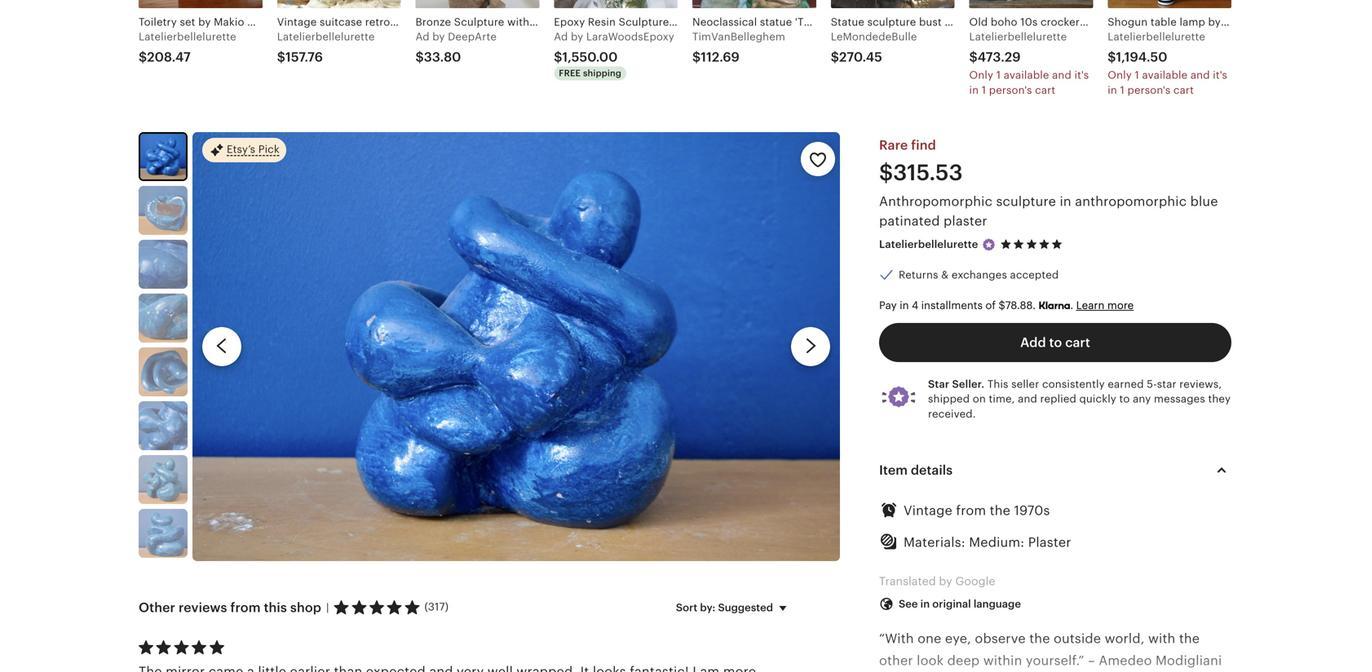 Task type: describe. For each thing, give the bounding box(es) containing it.
returns
[[899, 269, 939, 281]]

$ inside old boho 10s crockery service latelierbellelurette $ 473.29
[[970, 50, 978, 65]]

within
[[984, 654, 1023, 668]]

to inside button
[[1050, 335, 1063, 350]]

earned
[[1108, 378, 1144, 390]]

latelierbellelurette link
[[880, 238, 979, 250]]

112.69
[[701, 50, 740, 65]]

cart for 473.29
[[1035, 84, 1056, 96]]

old boho 10s crockery service latelierbellelurette $ 473.29
[[970, 16, 1126, 65]]

pay in 4 installments of $78.88. klarna . learn more
[[880, 299, 1134, 312]]

and for 1,194.50
[[1191, 69, 1210, 81]]

etsy's pick button
[[202, 137, 286, 163]]

deep
[[948, 654, 980, 668]]

0 horizontal spatial from
[[231, 600, 261, 615]]

2 horizontal spatial the
[[1180, 632, 1200, 646]]

star_seller image
[[982, 238, 996, 252]]

plaster
[[1029, 535, 1072, 550]]

a d b y deeparte $ 33.80
[[416, 31, 497, 65]]

by:
[[700, 602, 716, 614]]

old boho 10s crockery service image
[[970, 0, 1093, 8]]

a for 1,550.00
[[554, 31, 562, 43]]

pay
[[880, 299, 897, 311]]

other
[[139, 600, 175, 615]]

suggested
[[718, 602, 773, 614]]

returns & exchanges accepted
[[899, 269, 1059, 281]]

in down 1,194.50 in the top right of the page
[[1108, 84, 1118, 96]]

patinated
[[880, 214, 940, 228]]

timvanbelleghem $ 112.69
[[693, 31, 786, 65]]

only 1 available and it's in for 1,194.50
[[1108, 69, 1228, 96]]

lemondedebulle $ 270.45
[[831, 31, 917, 65]]

star
[[928, 378, 950, 390]]

reviews,
[[1180, 378, 1222, 390]]

medium:
[[969, 535, 1025, 550]]

shipped
[[928, 393, 970, 405]]

vintage suitcase retro vintage leather 40 boho rustic wabi sabi brocante decoration stickers antic french leather suitcase trunk image
[[277, 0, 401, 8]]

other reviews from this shop
[[139, 600, 321, 615]]

this
[[988, 378, 1009, 390]]

learn more button
[[1077, 299, 1134, 311]]

latelierbellelurette inside old boho 10s crockery service latelierbellelurette $ 473.29
[[970, 31, 1067, 43]]

sort
[[676, 602, 698, 614]]

sort by: suggested
[[676, 602, 773, 614]]

rare
[[880, 138, 908, 153]]

anthropomorphic sculpture in anthropomorphic blue patinated plaster
[[880, 194, 1219, 228]]

and inside this seller consistently earned 5-star reviews, shipped on time, and replied quickly to any messages they received.
[[1018, 393, 1038, 405]]

star seller.
[[928, 378, 985, 390]]

observe
[[975, 632, 1026, 646]]

anthropomorphic
[[1076, 194, 1187, 209]]

–
[[1088, 654, 1096, 668]]

accepted
[[1010, 269, 1059, 281]]

to inside this seller consistently earned 5-star reviews, shipped on time, and replied quickly to any messages they received.
[[1120, 393, 1130, 405]]

"with
[[880, 632, 914, 646]]

0 horizontal spatial the
[[990, 503, 1011, 518]]

look
[[917, 654, 944, 668]]

timvanbelleghem
[[693, 31, 786, 43]]

deeparte
[[448, 31, 497, 43]]

person's for 473.29
[[989, 84, 1033, 96]]

anthropomorphic sculpture in anthropomorphic blue patinated image 6 image
[[139, 401, 188, 450]]

this seller consistently earned 5-star reviews, shipped on time, and replied quickly to any messages they received.
[[928, 378, 1231, 420]]

service
[[1089, 16, 1126, 28]]

available for 1,194.50
[[1143, 69, 1188, 81]]

shogun table lamp by mario botta for artemide architect design italy 1980 image
[[1108, 0, 1232, 8]]

etsy's pick
[[227, 143, 280, 155]]

$315.53
[[880, 160, 963, 185]]

anthropomorphic sculpture in anthropomorphic blue patinated image 8 image
[[139, 509, 188, 558]]

&
[[942, 269, 949, 281]]

anthropomorphic sculpture in anthropomorphic blue patinated image 7 image
[[139, 455, 188, 504]]

other
[[880, 654, 914, 668]]

1,550.00
[[563, 50, 618, 65]]

learn
[[1077, 299, 1105, 311]]

add to cart
[[1021, 335, 1091, 350]]

language
[[974, 598, 1021, 610]]

eye,
[[945, 632, 972, 646]]

of
[[986, 299, 996, 311]]

$ inside lemondedebulle $ 270.45
[[831, 50, 840, 65]]

d for 33.80
[[423, 31, 430, 43]]

latelierbellelurette for 208.47
[[139, 31, 236, 43]]

latelierbellelurette $ 1,194.50
[[1108, 31, 1206, 65]]

etsy's
[[227, 143, 256, 155]]

details
[[911, 463, 953, 478]]

0 horizontal spatial anthropomorphic sculpture in anthropomorphic blue patinated image 1 image
[[140, 134, 186, 179]]

free
[[559, 68, 581, 78]]

see in original language
[[899, 598, 1021, 610]]

latelierbellelurette down patinated
[[880, 238, 979, 250]]

latelierbellelurette $ 157.76
[[277, 31, 375, 65]]

a for 33.80
[[416, 31, 423, 43]]

y for 1,550.00
[[578, 31, 584, 43]]

latelierbellelurette for 1,194.50
[[1108, 31, 1206, 43]]

klarna
[[1039, 299, 1071, 312]]

1 person's cart for 473.29
[[982, 84, 1056, 96]]

vintage
[[904, 503, 953, 518]]

473.29
[[978, 50, 1021, 65]]

outside
[[1054, 632, 1102, 646]]

lemondedebulle
[[831, 31, 917, 43]]

on
[[973, 393, 986, 405]]

time,
[[989, 393, 1015, 405]]

$ inside the a d b y larawoodsepoxy $ 1,550.00 free shipping
[[554, 50, 563, 65]]

y for 33.80
[[439, 31, 445, 43]]

quickly
[[1080, 393, 1117, 405]]

a d b y larawoodsepoxy $ 1,550.00 free shipping
[[554, 31, 675, 78]]

1,194.50
[[1117, 50, 1168, 65]]

toiletry set by makio hasuike made by gedy for avon. italian design 1980 image
[[139, 0, 263, 8]]

statue sculpture bust of dante in patinated plaster bronze xixth 42 cm image
[[831, 0, 955, 8]]

only for 1,194.50
[[1108, 69, 1132, 81]]

this
[[264, 600, 287, 615]]

add to cart button
[[880, 323, 1232, 362]]



Task type: locate. For each thing, give the bounding box(es) containing it.
in inside anthropomorphic sculpture in anthropomorphic blue patinated plaster
[[1060, 194, 1072, 209]]

0 horizontal spatial a
[[416, 31, 423, 43]]

received.
[[928, 408, 976, 420]]

$ down the service
[[1108, 50, 1117, 65]]

270.45
[[840, 50, 883, 65]]

with
[[1149, 632, 1176, 646]]

materials:
[[904, 535, 966, 550]]

2 $ from the left
[[277, 50, 286, 65]]

available down latelierbellelurette $ 1,194.50
[[1143, 69, 1188, 81]]

1 horizontal spatial cart
[[1066, 335, 1091, 350]]

bronze sculpture with marble base - elegant work of art image
[[416, 0, 539, 8]]

to down earned
[[1120, 393, 1130, 405]]

0 horizontal spatial and
[[1018, 393, 1038, 405]]

4 $ from the left
[[554, 50, 563, 65]]

1 horizontal spatial only 1 available and it's in
[[1108, 69, 1228, 96]]

2 person's from the left
[[1128, 84, 1171, 96]]

the up yourself."
[[1030, 632, 1051, 646]]

2 b from the left
[[571, 31, 578, 43]]

replied
[[1041, 393, 1077, 405]]

1 horizontal spatial d
[[561, 31, 568, 43]]

1 horizontal spatial available
[[1143, 69, 1188, 81]]

installments
[[922, 299, 983, 311]]

d for 1,550.00
[[561, 31, 568, 43]]

2 d from the left
[[561, 31, 568, 43]]

add
[[1021, 335, 1046, 350]]

1 only from the left
[[970, 69, 994, 81]]

1 horizontal spatial person's
[[1128, 84, 1171, 96]]

2 only from the left
[[1108, 69, 1132, 81]]

cart down latelierbellelurette $ 1,194.50
[[1174, 84, 1194, 96]]

0 vertical spatial from
[[956, 503, 987, 518]]

and down seller
[[1018, 393, 1038, 405]]

2 y from the left
[[578, 31, 584, 43]]

from left this
[[231, 600, 261, 615]]

1 horizontal spatial the
[[1030, 632, 1051, 646]]

1 a from the left
[[416, 31, 423, 43]]

a up the "free"
[[554, 31, 562, 43]]

1 horizontal spatial to
[[1120, 393, 1130, 405]]

exchanges
[[952, 269, 1008, 281]]

anthropomorphic sculpture in anthropomorphic blue patinated image 4 image
[[139, 294, 188, 343]]

latelierbellelurette up 157.76
[[277, 31, 375, 43]]

d inside a d b y deeparte $ 33.80
[[423, 31, 430, 43]]

0 horizontal spatial y
[[439, 31, 445, 43]]

it's for 1,194.50
[[1213, 69, 1228, 81]]

b up 33.80
[[433, 31, 439, 43]]

in right see
[[921, 598, 930, 610]]

0 horizontal spatial to
[[1050, 335, 1063, 350]]

1 available from the left
[[1004, 69, 1050, 81]]

2 a from the left
[[554, 31, 562, 43]]

.
[[1071, 299, 1074, 311]]

epoxy resin sculpture, sculpture art, female sculpture, body sculpture, handmade sculpture, clear epoxy, dried flowers, epoxy art image
[[554, 0, 678, 8]]

7 $ from the left
[[970, 50, 978, 65]]

a inside a d b y deeparte $ 33.80
[[416, 31, 423, 43]]

"with one eye, observe the outside world, with the other look deep within yourself." – amedeo modigliani
[[880, 632, 1223, 668]]

0 horizontal spatial d
[[423, 31, 430, 43]]

208.47
[[147, 50, 191, 65]]

translated by google
[[880, 575, 996, 588]]

anthropomorphic sculpture in anthropomorphic blue patinated image 3 image
[[139, 240, 188, 289]]

latelierbellelurette $ 208.47
[[139, 31, 236, 65]]

$
[[139, 50, 147, 65], [277, 50, 286, 65], [416, 50, 424, 65], [554, 50, 563, 65], [693, 50, 701, 65], [831, 50, 840, 65], [970, 50, 978, 65], [1108, 50, 1117, 65]]

google
[[956, 575, 996, 588]]

157.76
[[286, 50, 323, 65]]

1 horizontal spatial and
[[1053, 69, 1072, 81]]

1 d from the left
[[423, 31, 430, 43]]

d inside the a d b y larawoodsepoxy $ 1,550.00 free shipping
[[561, 31, 568, 43]]

anthropomorphic sculpture in anthropomorphic blue patinated image 5 image
[[139, 348, 188, 396]]

only down '473.29'
[[970, 69, 994, 81]]

in inside the pay in 4 installments of $78.88. klarna . learn more
[[900, 299, 909, 311]]

d up 1,550.00
[[561, 31, 568, 43]]

plaster
[[944, 214, 988, 228]]

person's down '473.29'
[[989, 84, 1033, 96]]

only
[[970, 69, 994, 81], [1108, 69, 1132, 81]]

person's down 1,194.50 in the top right of the page
[[1128, 84, 1171, 96]]

in down '473.29'
[[970, 84, 979, 96]]

in left 4
[[900, 299, 909, 311]]

y up 33.80
[[439, 31, 445, 43]]

2 available from the left
[[1143, 69, 1188, 81]]

in right sculpture on the top right
[[1060, 194, 1072, 209]]

$ down 'timvanbelleghem'
[[693, 50, 701, 65]]

b for 1,550.00
[[571, 31, 578, 43]]

latelierbellelurette up 208.47
[[139, 31, 236, 43]]

pick
[[258, 143, 280, 155]]

and for 473.29
[[1053, 69, 1072, 81]]

1 horizontal spatial from
[[956, 503, 987, 518]]

1 horizontal spatial a
[[554, 31, 562, 43]]

$ down lemondedebulle
[[831, 50, 840, 65]]

$ inside the timvanbelleghem $ 112.69
[[693, 50, 701, 65]]

available for 473.29
[[1004, 69, 1050, 81]]

translated
[[880, 575, 936, 588]]

1 horizontal spatial y
[[578, 31, 584, 43]]

vintage from the 1970s
[[904, 503, 1050, 518]]

anthropomorphic sculpture in anthropomorphic blue patinated image 1 image
[[193, 132, 840, 561], [140, 134, 186, 179]]

1 only 1 available and it's in from the left
[[970, 69, 1089, 96]]

0 horizontal spatial person's
[[989, 84, 1033, 96]]

anthropomorphic sculpture in anthropomorphic blue patinated image 2 image
[[139, 186, 188, 235]]

1 horizontal spatial only
[[1108, 69, 1132, 81]]

see in original language link
[[867, 589, 1034, 620]]

0 horizontal spatial only
[[970, 69, 994, 81]]

0 vertical spatial to
[[1050, 335, 1063, 350]]

1 horizontal spatial 1 person's cart
[[1121, 84, 1194, 96]]

latelierbellelurette down 10s
[[970, 31, 1067, 43]]

cart down .
[[1066, 335, 1091, 350]]

star
[[1158, 378, 1177, 390]]

rare find $315.53
[[880, 138, 963, 185]]

$ inside latelierbellelurette $ 208.47
[[139, 50, 147, 65]]

1 horizontal spatial anthropomorphic sculpture in anthropomorphic blue patinated image 1 image
[[193, 132, 840, 561]]

to right 'add' at right
[[1050, 335, 1063, 350]]

shipping
[[583, 68, 622, 78]]

1 vertical spatial to
[[1120, 393, 1130, 405]]

0 horizontal spatial available
[[1004, 69, 1050, 81]]

10s
[[1021, 16, 1038, 28]]

reviews
[[179, 600, 227, 615]]

yourself."
[[1026, 654, 1085, 668]]

$ down vintage suitcase retro vintage leather 40 boho rustic wabi sabi brocante decoration stickers antic french leather suitcase trunk image
[[277, 50, 286, 65]]

2 it's from the left
[[1213, 69, 1228, 81]]

1 it's from the left
[[1075, 69, 1089, 81]]

$ up the "free"
[[554, 50, 563, 65]]

available down '473.29'
[[1004, 69, 1050, 81]]

from
[[956, 503, 987, 518], [231, 600, 261, 615]]

$ inside latelierbellelurette $ 1,194.50
[[1108, 50, 1117, 65]]

consistently
[[1043, 378, 1105, 390]]

by
[[939, 575, 953, 588]]

modigliani
[[1156, 654, 1223, 668]]

1 vertical spatial from
[[231, 600, 261, 615]]

seller
[[1012, 378, 1040, 390]]

2 1 person's cart from the left
[[1121, 84, 1194, 96]]

cart inside button
[[1066, 335, 1091, 350]]

2 only 1 available and it's in from the left
[[1108, 69, 1228, 96]]

6 $ from the left
[[831, 50, 840, 65]]

person's for 1,194.50
[[1128, 84, 1171, 96]]

y inside a d b y deeparte $ 33.80
[[439, 31, 445, 43]]

only 1 available and it's in for 473.29
[[970, 69, 1089, 96]]

a left deeparte
[[416, 31, 423, 43]]

larawoodsepoxy
[[586, 31, 675, 43]]

only down 1,194.50 in the top right of the page
[[1108, 69, 1132, 81]]

see
[[899, 598, 918, 610]]

0 horizontal spatial only 1 available and it's in
[[970, 69, 1089, 96]]

0 horizontal spatial b
[[433, 31, 439, 43]]

(317)
[[425, 601, 449, 613]]

and
[[1053, 69, 1072, 81], [1191, 69, 1210, 81], [1018, 393, 1038, 405]]

latelierbellelurette up 1,194.50 in the top right of the page
[[1108, 31, 1206, 43]]

and down latelierbellelurette $ 1,194.50
[[1191, 69, 1210, 81]]

1 person's cart down 1,194.50 in the top right of the page
[[1121, 84, 1194, 96]]

the left 1970s
[[990, 503, 1011, 518]]

boho
[[991, 16, 1018, 28]]

to
[[1050, 335, 1063, 350], [1120, 393, 1130, 405]]

more
[[1108, 299, 1134, 311]]

seller.
[[953, 378, 985, 390]]

and down old boho 10s crockery service latelierbellelurette $ 473.29
[[1053, 69, 1072, 81]]

b inside the a d b y larawoodsepoxy $ 1,550.00 free shipping
[[571, 31, 578, 43]]

2 horizontal spatial cart
[[1174, 84, 1194, 96]]

1 $ from the left
[[139, 50, 147, 65]]

materials: medium: plaster
[[904, 535, 1072, 550]]

the up modigliani
[[1180, 632, 1200, 646]]

item details
[[880, 463, 953, 478]]

$ down toiletry set by makio hasuike made by gedy for avon. italian design 1980 image
[[139, 50, 147, 65]]

anthropomorphic
[[880, 194, 993, 209]]

d up 33.80
[[423, 31, 430, 43]]

from up materials: medium: plaster
[[956, 503, 987, 518]]

$ inside a d b y deeparte $ 33.80
[[416, 50, 424, 65]]

shop
[[290, 600, 321, 615]]

crockery
[[1041, 16, 1086, 28]]

amedeo
[[1099, 654, 1152, 668]]

1 person's cart down '473.29'
[[982, 84, 1056, 96]]

neoclassical statue 'thinking man' after auguste rodin - patinated plaster - france - 1950-1959 image
[[693, 0, 816, 8]]

item details button
[[865, 451, 1247, 490]]

$ down bronze sculpture with marble base - elegant work of art image
[[416, 50, 424, 65]]

find
[[912, 138, 936, 153]]

one
[[918, 632, 942, 646]]

blue
[[1191, 194, 1219, 209]]

only 1 available and it's in
[[970, 69, 1089, 96], [1108, 69, 1228, 96]]

y inside the a d b y larawoodsepoxy $ 1,550.00 free shipping
[[578, 31, 584, 43]]

only for 473.29
[[970, 69, 994, 81]]

latelierbellelurette for 157.76
[[277, 31, 375, 43]]

a inside the a d b y larawoodsepoxy $ 1,550.00 free shipping
[[554, 31, 562, 43]]

a
[[416, 31, 423, 43], [554, 31, 562, 43]]

b up 1,550.00
[[571, 31, 578, 43]]

1 person's from the left
[[989, 84, 1033, 96]]

$ down old
[[970, 50, 978, 65]]

3 $ from the left
[[416, 50, 424, 65]]

8 $ from the left
[[1108, 50, 1117, 65]]

old
[[970, 16, 988, 28]]

y up 1,550.00
[[578, 31, 584, 43]]

item
[[880, 463, 908, 478]]

1 person's cart for 1,194.50
[[1121, 84, 1194, 96]]

b inside a d b y deeparte $ 33.80
[[433, 31, 439, 43]]

cart for 1,194.50
[[1174, 84, 1194, 96]]

0 horizontal spatial 1 person's cart
[[982, 84, 1056, 96]]

sort by: suggested button
[[664, 591, 805, 625]]

any
[[1133, 393, 1152, 405]]

1 y from the left
[[439, 31, 445, 43]]

b for 33.80
[[433, 31, 439, 43]]

2 horizontal spatial and
[[1191, 69, 1210, 81]]

$78.88.
[[999, 299, 1036, 311]]

they
[[1209, 393, 1231, 405]]

1 horizontal spatial b
[[571, 31, 578, 43]]

person's
[[989, 84, 1033, 96], [1128, 84, 1171, 96]]

5 $ from the left
[[693, 50, 701, 65]]

1 1 person's cart from the left
[[982, 84, 1056, 96]]

$ inside latelierbellelurette $ 157.76
[[277, 50, 286, 65]]

1 horizontal spatial it's
[[1213, 69, 1228, 81]]

original
[[933, 598, 971, 610]]

cart down old boho 10s crockery service latelierbellelurette $ 473.29
[[1035, 84, 1056, 96]]

0 horizontal spatial cart
[[1035, 84, 1056, 96]]

only 1 available and it's in down 1,194.50 in the top right of the page
[[1108, 69, 1228, 96]]

only 1 available and it's in down '473.29'
[[970, 69, 1089, 96]]

0 horizontal spatial it's
[[1075, 69, 1089, 81]]

1 b from the left
[[433, 31, 439, 43]]

it's for 473.29
[[1075, 69, 1089, 81]]

world,
[[1105, 632, 1145, 646]]



Task type: vqa. For each thing, say whether or not it's contained in the screenshot.


